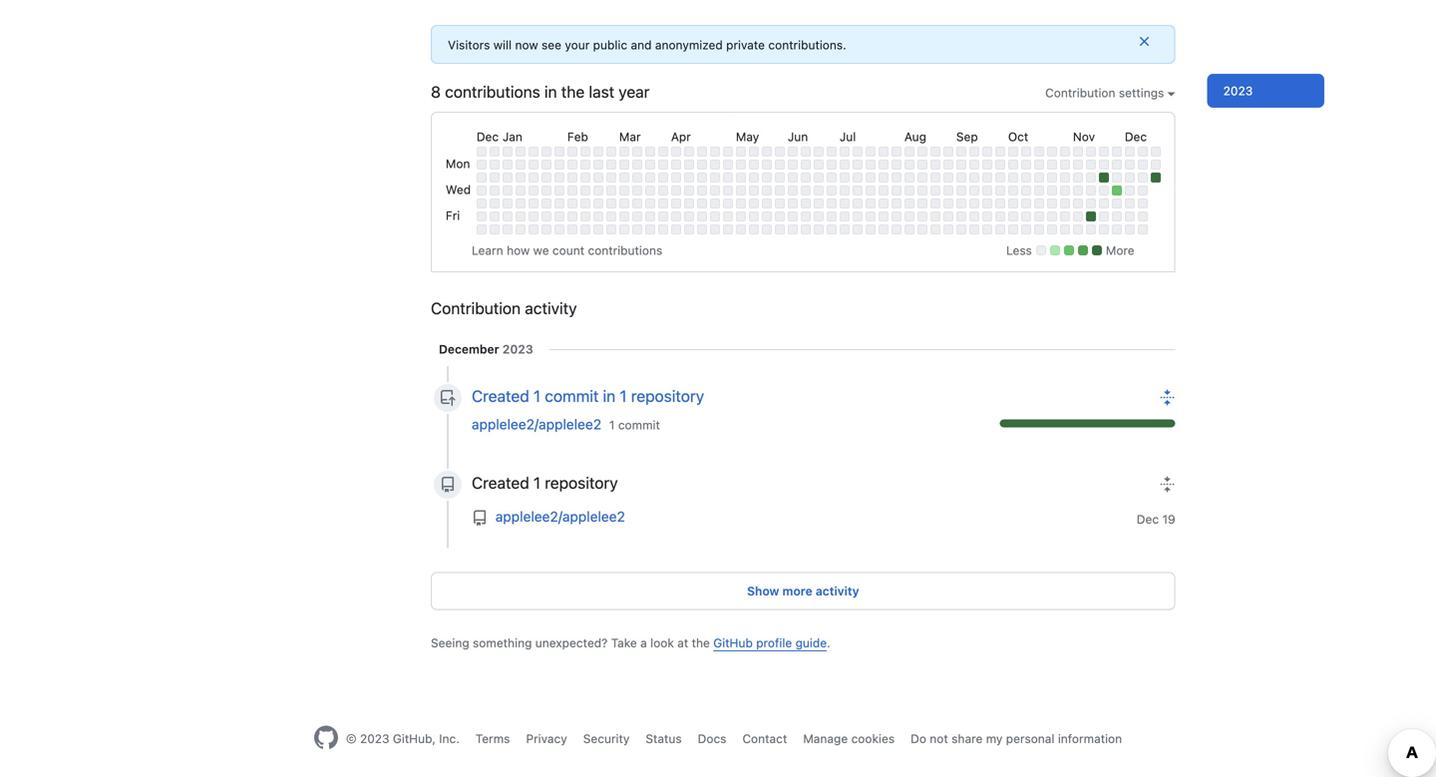 Task type: locate. For each thing, give the bounding box(es) containing it.
in down see at the top
[[545, 82, 557, 101]]

the right the at
[[692, 636, 710, 650]]

commit up applelee2/applelee2 1 commit
[[545, 387, 599, 406]]

activity
[[525, 299, 577, 318], [816, 584, 860, 598]]

1 vertical spatial repository
[[545, 473, 618, 492]]

dismiss this notice image
[[1137, 33, 1153, 49]]

collapse image
[[1160, 390, 1176, 406]]

1 horizontal spatial repository
[[631, 387, 705, 406]]

commit inside applelee2/applelee2 1 commit
[[618, 418, 660, 432]]

mar
[[619, 130, 641, 144]]

applelee2/applelee2 link down the created               1                          repository
[[496, 508, 626, 525]]

1 horizontal spatial activity
[[816, 584, 860, 598]]

seeing something unexpected? take a look at the github profile guide .
[[431, 636, 831, 650]]

1 horizontal spatial the
[[692, 636, 710, 650]]

manage cookies
[[804, 732, 895, 746]]

applelee2/applelee2 link down created 1             commit in             1             repository
[[472, 416, 602, 433]]

1
[[534, 387, 541, 406], [620, 387, 627, 406], [610, 418, 615, 432], [534, 473, 541, 492]]

commit inside button
[[545, 387, 599, 406]]

grid
[[443, 125, 1164, 237]]

settings
[[1119, 86, 1165, 100]]

0 horizontal spatial commit
[[545, 387, 599, 406]]

0 vertical spatial contributions
[[445, 82, 541, 101]]

activity down we on the top of page
[[525, 299, 577, 318]]

2023 right settings
[[1224, 84, 1253, 98]]

1 vertical spatial commit
[[618, 418, 660, 432]]

1 horizontal spatial commit
[[618, 418, 660, 432]]

repository up 1 commit link
[[631, 387, 705, 406]]

1 vertical spatial contributions
[[588, 243, 663, 257]]

contact link
[[743, 732, 788, 746]]

1 vertical spatial the
[[692, 636, 710, 650]]

contributions
[[445, 82, 541, 101], [588, 243, 663, 257]]

learn
[[472, 243, 504, 257]]

the left last on the left top
[[562, 82, 585, 101]]

1 up 1 commit link
[[620, 387, 627, 406]]

1 down applelee2/applelee2 1 commit
[[534, 473, 541, 492]]

applelee2/applelee2 link
[[472, 416, 602, 433], [496, 508, 626, 525]]

1 vertical spatial created
[[472, 473, 530, 492]]

1 vertical spatial applelee2/applelee2
[[496, 508, 626, 525]]

.
[[827, 636, 831, 650]]

contribution inside popup button
[[1046, 86, 1116, 100]]

created for created 1             commit in             1             repository
[[472, 387, 530, 406]]

0 vertical spatial in
[[545, 82, 557, 101]]

and
[[631, 38, 652, 52]]

0 horizontal spatial 2023
[[360, 732, 390, 746]]

1 inside applelee2/applelee2 1 commit
[[610, 418, 615, 432]]

we
[[533, 243, 549, 257]]

1 horizontal spatial 2023
[[503, 342, 534, 356]]

a
[[641, 636, 647, 650]]

dec left 19
[[1137, 512, 1160, 526]]

0 vertical spatial created
[[472, 387, 530, 406]]

1 for created               1                          repository
[[534, 473, 541, 492]]

unexpected?
[[536, 636, 608, 650]]

now
[[515, 38, 538, 52]]

contribution activity
[[431, 299, 577, 318]]

1 vertical spatial activity
[[816, 584, 860, 598]]

© 2023 github, inc.
[[346, 732, 460, 746]]

repository down applelee2/applelee2 1 commit
[[545, 473, 618, 492]]

applelee2/applelee2
[[472, 416, 602, 433], [496, 508, 626, 525]]

0 vertical spatial 2023
[[1224, 84, 1253, 98]]

visitors will now see your public and anonymized private contributions.
[[448, 38, 847, 52]]

0 vertical spatial the
[[562, 82, 585, 101]]

created up repo image on the left of page
[[472, 473, 530, 492]]

contribution
[[1046, 86, 1116, 100], [431, 299, 521, 318]]

1 horizontal spatial contribution
[[1046, 86, 1116, 100]]

100% of commits in december were made to applelee2/applelee2 image
[[1000, 420, 1176, 428], [1000, 420, 1176, 428]]

jun
[[788, 130, 809, 144]]

dec for dec
[[1125, 130, 1148, 144]]

look
[[651, 636, 674, 650]]

docs
[[698, 732, 727, 746]]

commit
[[545, 387, 599, 406], [618, 418, 660, 432]]

1 created from the top
[[472, 387, 530, 406]]

applelee2/applelee2 1 commit
[[472, 416, 660, 433]]

1 down created 1             commit in             1             repository
[[610, 418, 615, 432]]

1 up applelee2/applelee2 1 commit
[[534, 387, 541, 406]]

dec left jan
[[477, 130, 499, 144]]

the
[[562, 82, 585, 101], [692, 636, 710, 650]]

contributions right 'count'
[[588, 243, 663, 257]]

0 vertical spatial applelee2/applelee2
[[472, 416, 602, 433]]

in inside button
[[603, 387, 616, 406]]

do not share my personal information
[[911, 732, 1123, 746]]

repo image
[[440, 477, 456, 493]]

applelee2/applelee2 for applelee2/applelee2
[[496, 508, 626, 525]]

2 created from the top
[[472, 473, 530, 492]]

december
[[439, 342, 499, 356]]

grid containing dec
[[443, 125, 1164, 237]]

0 horizontal spatial contribution
[[431, 299, 521, 318]]

contributions up dec jan
[[445, 82, 541, 101]]

applelee2/applelee2 down the created               1                          repository
[[496, 508, 626, 525]]

contact
[[743, 732, 788, 746]]

sep
[[957, 130, 979, 144]]

in up 1 commit link
[[603, 387, 616, 406]]

0 horizontal spatial repository
[[545, 473, 618, 492]]

0 horizontal spatial in
[[545, 82, 557, 101]]

1 horizontal spatial in
[[603, 387, 616, 406]]

1 horizontal spatial contributions
[[588, 243, 663, 257]]

0 vertical spatial repository
[[631, 387, 705, 406]]

0 horizontal spatial activity
[[525, 299, 577, 318]]

1 vertical spatial contribution
[[431, 299, 521, 318]]

19
[[1163, 512, 1176, 526]]

count
[[553, 243, 585, 257]]

2023 for december 2023
[[503, 342, 534, 356]]

applelee2/applelee2 down created 1             commit in             1             repository
[[472, 416, 602, 433]]

contribution up nov
[[1046, 86, 1116, 100]]

created for created               1                          repository
[[472, 473, 530, 492]]

repository
[[631, 387, 705, 406], [545, 473, 618, 492]]

cell
[[477, 147, 487, 157], [490, 147, 500, 157], [503, 147, 513, 157], [516, 147, 526, 157], [529, 147, 539, 157], [542, 147, 552, 157], [555, 147, 565, 157], [568, 147, 578, 157], [581, 147, 591, 157], [594, 147, 604, 157], [606, 147, 616, 157], [619, 147, 629, 157], [632, 147, 642, 157], [645, 147, 655, 157], [658, 147, 668, 157], [671, 147, 681, 157], [684, 147, 694, 157], [697, 147, 707, 157], [710, 147, 720, 157], [723, 147, 733, 157], [736, 147, 746, 157], [749, 147, 759, 157], [762, 147, 772, 157], [775, 147, 785, 157], [788, 147, 798, 157], [801, 147, 811, 157], [814, 147, 824, 157], [827, 147, 837, 157], [840, 147, 850, 157], [853, 147, 863, 157], [866, 147, 876, 157], [879, 147, 889, 157], [892, 147, 902, 157], [905, 147, 915, 157], [918, 147, 928, 157], [931, 147, 941, 157], [944, 147, 954, 157], [957, 147, 967, 157], [970, 147, 980, 157], [983, 147, 993, 157], [996, 147, 1006, 157], [1009, 147, 1019, 157], [1022, 147, 1032, 157], [1035, 147, 1045, 157], [1048, 147, 1058, 157], [1061, 147, 1070, 157], [1073, 147, 1083, 157], [1086, 147, 1096, 157], [1099, 147, 1109, 157], [1112, 147, 1122, 157], [1125, 147, 1135, 157], [1138, 147, 1148, 157], [1151, 147, 1161, 157], [477, 160, 487, 170], [490, 160, 500, 170], [503, 160, 513, 170], [516, 160, 526, 170], [529, 160, 539, 170], [542, 160, 552, 170], [555, 160, 565, 170], [568, 160, 578, 170], [581, 160, 591, 170], [594, 160, 604, 170], [606, 160, 616, 170], [619, 160, 629, 170], [632, 160, 642, 170], [645, 160, 655, 170], [658, 160, 668, 170], [671, 160, 681, 170], [684, 160, 694, 170], [697, 160, 707, 170], [710, 160, 720, 170], [723, 160, 733, 170], [736, 160, 746, 170], [749, 160, 759, 170], [762, 160, 772, 170], [775, 160, 785, 170], [788, 160, 798, 170], [801, 160, 811, 170], [814, 160, 824, 170], [827, 160, 837, 170], [840, 160, 850, 170], [853, 160, 863, 170], [866, 160, 876, 170], [879, 160, 889, 170], [892, 160, 902, 170], [905, 160, 915, 170], [918, 160, 928, 170], [931, 160, 941, 170], [944, 160, 954, 170], [957, 160, 967, 170], [970, 160, 980, 170], [983, 160, 993, 170], [996, 160, 1006, 170], [1009, 160, 1019, 170], [1022, 160, 1032, 170], [1035, 160, 1045, 170], [1048, 160, 1058, 170], [1061, 160, 1070, 170], [1073, 160, 1083, 170], [1086, 160, 1096, 170], [1099, 160, 1109, 170], [1112, 160, 1122, 170], [1125, 160, 1135, 170], [1138, 160, 1148, 170], [1151, 160, 1161, 170], [477, 173, 487, 183], [490, 173, 500, 183], [503, 173, 513, 183], [516, 173, 526, 183], [529, 173, 539, 183], [542, 173, 552, 183], [555, 173, 565, 183], [568, 173, 578, 183], [581, 173, 591, 183], [594, 173, 604, 183], [606, 173, 616, 183], [619, 173, 629, 183], [632, 173, 642, 183], [645, 173, 655, 183], [658, 173, 668, 183], [671, 173, 681, 183], [684, 173, 694, 183], [697, 173, 707, 183], [710, 173, 720, 183], [723, 173, 733, 183], [736, 173, 746, 183], [749, 173, 759, 183], [762, 173, 772, 183], [775, 173, 785, 183], [788, 173, 798, 183], [801, 173, 811, 183], [814, 173, 824, 183], [827, 173, 837, 183], [840, 173, 850, 183], [853, 173, 863, 183], [866, 173, 876, 183], [879, 173, 889, 183], [892, 173, 902, 183], [905, 173, 915, 183], [918, 173, 928, 183], [931, 173, 941, 183], [944, 173, 954, 183], [957, 173, 967, 183], [970, 173, 980, 183], [983, 173, 993, 183], [996, 173, 1006, 183], [1009, 173, 1019, 183], [1022, 173, 1032, 183], [1035, 173, 1045, 183], [1048, 173, 1058, 183], [1061, 173, 1070, 183], [1073, 173, 1083, 183], [1086, 173, 1096, 183], [1099, 173, 1109, 183], [1112, 173, 1122, 183], [1125, 173, 1135, 183], [1138, 173, 1148, 183], [1151, 173, 1161, 183], [477, 186, 487, 196], [490, 186, 500, 196], [503, 186, 513, 196], [516, 186, 526, 196], [529, 186, 539, 196], [542, 186, 552, 196], [555, 186, 565, 196], [568, 186, 578, 196], [581, 186, 591, 196], [594, 186, 604, 196], [606, 186, 616, 196], [619, 186, 629, 196], [632, 186, 642, 196], [645, 186, 655, 196], [658, 186, 668, 196], [671, 186, 681, 196], [684, 186, 694, 196], [697, 186, 707, 196], [710, 186, 720, 196], [723, 186, 733, 196], [736, 186, 746, 196], [749, 186, 759, 196], [762, 186, 772, 196], [775, 186, 785, 196], [788, 186, 798, 196], [801, 186, 811, 196], [814, 186, 824, 196], [827, 186, 837, 196], [840, 186, 850, 196], [853, 186, 863, 196], [866, 186, 876, 196], [879, 186, 889, 196], [892, 186, 902, 196], [905, 186, 915, 196], [918, 186, 928, 196], [931, 186, 941, 196], [944, 186, 954, 196], [957, 186, 967, 196], [970, 186, 980, 196], [983, 186, 993, 196], [996, 186, 1006, 196], [1009, 186, 1019, 196], [1022, 186, 1032, 196], [1035, 186, 1045, 196], [1048, 186, 1058, 196], [1061, 186, 1070, 196], [1073, 186, 1083, 196], [1086, 186, 1096, 196], [1099, 186, 1109, 196], [1112, 186, 1122, 196], [1125, 186, 1135, 196], [1138, 186, 1148, 196], [477, 199, 487, 209], [490, 199, 500, 209], [503, 199, 513, 209], [516, 199, 526, 209], [529, 199, 539, 209], [542, 199, 552, 209], [555, 199, 565, 209], [568, 199, 578, 209], [581, 199, 591, 209], [594, 199, 604, 209], [606, 199, 616, 209], [619, 199, 629, 209], [632, 199, 642, 209], [645, 199, 655, 209], [658, 199, 668, 209], [671, 199, 681, 209], [684, 199, 694, 209], [697, 199, 707, 209], [710, 199, 720, 209], [723, 199, 733, 209], [736, 199, 746, 209], [749, 199, 759, 209], [762, 199, 772, 209], [775, 199, 785, 209], [788, 199, 798, 209], [801, 199, 811, 209], [814, 199, 824, 209], [827, 199, 837, 209], [840, 199, 850, 209], [853, 199, 863, 209], [866, 199, 876, 209], [879, 199, 889, 209], [892, 199, 902, 209], [905, 199, 915, 209], [918, 199, 928, 209], [931, 199, 941, 209], [944, 199, 954, 209], [957, 199, 967, 209], [970, 199, 980, 209], [983, 199, 993, 209], [996, 199, 1006, 209], [1009, 199, 1019, 209], [1022, 199, 1032, 209], [1035, 199, 1045, 209], [1048, 199, 1058, 209], [1061, 199, 1070, 209], [1073, 199, 1083, 209], [1086, 199, 1096, 209], [1099, 199, 1109, 209], [1112, 199, 1122, 209], [1125, 199, 1135, 209], [1138, 199, 1148, 209], [477, 212, 487, 221], [490, 212, 500, 221], [503, 212, 513, 221], [516, 212, 526, 221], [529, 212, 539, 221], [542, 212, 552, 221], [555, 212, 565, 221], [568, 212, 578, 221], [581, 212, 591, 221], [594, 212, 604, 221], [606, 212, 616, 221], [619, 212, 629, 221], [632, 212, 642, 221], [645, 212, 655, 221], [658, 212, 668, 221], [671, 212, 681, 221], [684, 212, 694, 221], [697, 212, 707, 221], [710, 212, 720, 221], [723, 212, 733, 221], [736, 212, 746, 221], [749, 212, 759, 221], [762, 212, 772, 221], [775, 212, 785, 221], [788, 212, 798, 221], [801, 212, 811, 221], [814, 212, 824, 221], [827, 212, 837, 221], [840, 212, 850, 221], [853, 212, 863, 221], [866, 212, 876, 221], [879, 212, 889, 221], [892, 212, 902, 221], [905, 212, 915, 221], [918, 212, 928, 221], [931, 212, 941, 221], [944, 212, 954, 221], [957, 212, 967, 221], [970, 212, 980, 221], [983, 212, 993, 221], [996, 212, 1006, 221], [1009, 212, 1019, 221], [1022, 212, 1032, 221], [1035, 212, 1045, 221], [1048, 212, 1058, 221], [1061, 212, 1070, 221], [1073, 212, 1083, 221], [1086, 212, 1096, 221], [1099, 212, 1109, 221], [1112, 212, 1122, 221], [1125, 212, 1135, 221], [1138, 212, 1148, 221], [477, 224, 487, 234], [490, 224, 500, 234], [503, 224, 513, 234], [516, 224, 526, 234], [529, 224, 539, 234], [542, 224, 552, 234], [555, 224, 565, 234], [568, 224, 578, 234], [581, 224, 591, 234], [594, 224, 604, 234], [606, 224, 616, 234], [619, 224, 629, 234], [632, 224, 642, 234], [645, 224, 655, 234], [658, 224, 668, 234], [671, 224, 681, 234], [684, 224, 694, 234], [697, 224, 707, 234], [710, 224, 720, 234], [723, 224, 733, 234], [736, 224, 746, 234], [749, 224, 759, 234], [762, 224, 772, 234], [775, 224, 785, 234], [788, 224, 798, 234], [801, 224, 811, 234], [814, 224, 824, 234], [827, 224, 837, 234], [840, 224, 850, 234], [853, 224, 863, 234], [866, 224, 876, 234], [879, 224, 889, 234], [892, 224, 902, 234], [905, 224, 915, 234], [918, 224, 928, 234], [931, 224, 941, 234], [944, 224, 954, 234], [957, 224, 967, 234], [970, 224, 980, 234], [983, 224, 993, 234], [996, 224, 1006, 234], [1009, 224, 1019, 234], [1022, 224, 1032, 234], [1035, 224, 1045, 234], [1048, 224, 1058, 234], [1061, 224, 1070, 234], [1073, 224, 1083, 234], [1086, 224, 1096, 234], [1099, 224, 1109, 234], [1112, 224, 1122, 234], [1125, 224, 1135, 234], [1138, 224, 1148, 234]]

created down december 2023
[[472, 387, 530, 406]]

1 vertical spatial 2023
[[503, 342, 534, 356]]

repo image
[[472, 510, 488, 526]]

created
[[472, 387, 530, 406], [472, 473, 530, 492]]

contribution for contribution settings
[[1046, 86, 1116, 100]]

1 vertical spatial in
[[603, 387, 616, 406]]

2023 down the 'contribution activity'
[[503, 342, 534, 356]]

0 vertical spatial commit
[[545, 387, 599, 406]]

in
[[545, 82, 557, 101], [603, 387, 616, 406]]

2023 right ©
[[360, 732, 390, 746]]

8       contributions         in the last year
[[431, 82, 650, 101]]

0 vertical spatial contribution
[[1046, 86, 1116, 100]]

seeing
[[431, 636, 470, 650]]

created               1                          repository
[[472, 473, 618, 492]]

show
[[747, 584, 780, 598]]

share
[[952, 732, 983, 746]]

dec down settings
[[1125, 130, 1148, 144]]

2 vertical spatial 2023
[[360, 732, 390, 746]]

2023
[[1224, 84, 1253, 98], [503, 342, 534, 356], [360, 732, 390, 746]]

profile
[[757, 636, 792, 650]]

0 horizontal spatial contributions
[[445, 82, 541, 101]]

how
[[507, 243, 530, 257]]

github profile guide link
[[714, 636, 827, 650]]

something
[[473, 636, 532, 650]]

activity right "more"
[[816, 584, 860, 598]]

collapse image
[[1160, 476, 1176, 492]]

do not share my personal information button
[[911, 730, 1123, 748]]

commit down created 1             commit in             1             repository
[[618, 418, 660, 432]]

contribution up the december
[[431, 299, 521, 318]]

contribution for contribution activity
[[431, 299, 521, 318]]



Task type: describe. For each thing, give the bounding box(es) containing it.
see
[[542, 38, 562, 52]]

learn how we count contributions link
[[472, 243, 663, 257]]

2 horizontal spatial 2023
[[1224, 84, 1253, 98]]

inc.
[[439, 732, 460, 746]]

status
[[646, 732, 682, 746]]

security link
[[583, 732, 630, 746]]

do
[[911, 732, 927, 746]]

nov
[[1073, 130, 1096, 144]]

apr
[[671, 130, 691, 144]]

anonymized
[[655, 38, 723, 52]]

learn how we count contributions
[[472, 243, 663, 257]]

homepage image
[[314, 726, 338, 750]]

terms link
[[476, 732, 510, 746]]

mon
[[446, 157, 470, 171]]

less
[[1007, 243, 1033, 257]]

aug
[[905, 130, 927, 144]]

applelee2/applelee2 for applelee2/applelee2 1 commit
[[472, 416, 602, 433]]

show more activity button
[[431, 572, 1176, 610]]

github,
[[393, 732, 436, 746]]

more
[[1106, 243, 1135, 257]]

may
[[736, 130, 760, 144]]

8
[[431, 82, 441, 101]]

2023 for © 2023 github, inc.
[[360, 732, 390, 746]]

private
[[727, 38, 765, 52]]

cookies
[[852, 732, 895, 746]]

information
[[1059, 732, 1123, 746]]

commit for applelee2/applelee2
[[618, 418, 660, 432]]

repo push image
[[440, 390, 456, 406]]

privacy link
[[526, 732, 568, 746]]

©
[[346, 732, 357, 746]]

0 horizontal spatial the
[[562, 82, 585, 101]]

year
[[619, 82, 650, 101]]

github
[[714, 636, 753, 650]]

created               1                          repository button
[[472, 473, 1176, 493]]

created 1             commit in             1             repository button
[[472, 386, 1176, 406]]

at
[[678, 636, 689, 650]]

1 commit link
[[610, 418, 660, 432]]

0 vertical spatial activity
[[525, 299, 577, 318]]

manage
[[804, 732, 848, 746]]

privacy
[[526, 732, 568, 746]]

not
[[930, 732, 949, 746]]

1 for applelee2/applelee2 1 commit
[[610, 418, 615, 432]]

docs link
[[698, 732, 727, 746]]

1 vertical spatial applelee2/applelee2 link
[[496, 508, 626, 525]]

jan
[[503, 130, 523, 144]]

security
[[583, 732, 630, 746]]

contributions.
[[769, 38, 847, 52]]

status link
[[646, 732, 682, 746]]

created 1             commit in             1             repository
[[472, 387, 705, 406]]

show more activity
[[747, 584, 860, 598]]

guide
[[796, 636, 827, 650]]

terms
[[476, 732, 510, 746]]

dec 19
[[1137, 512, 1176, 526]]

activity inside button
[[816, 584, 860, 598]]

oct
[[1009, 130, 1029, 144]]

dec jan
[[477, 130, 523, 144]]

dec for dec 19
[[1137, 512, 1160, 526]]

personal
[[1007, 732, 1055, 746]]

visitors
[[448, 38, 490, 52]]

0 vertical spatial applelee2/applelee2 link
[[472, 416, 602, 433]]

more
[[783, 584, 813, 598]]

fri
[[446, 209, 460, 222]]

contribution settings button
[[1046, 84, 1176, 102]]

2023 link
[[1208, 74, 1325, 108]]

my
[[987, 732, 1003, 746]]

commit for created
[[545, 387, 599, 406]]

take
[[611, 636, 637, 650]]

your
[[565, 38, 590, 52]]

december 2023
[[439, 342, 534, 356]]

last
[[589, 82, 615, 101]]

1 for created 1             commit in             1             repository
[[534, 387, 541, 406]]

feb
[[568, 130, 589, 144]]

public
[[593, 38, 628, 52]]

contribution settings
[[1046, 86, 1168, 100]]

will
[[494, 38, 512, 52]]

dec for dec jan
[[477, 130, 499, 144]]

visitors will now see your public and anonymized private contributions. alert
[[431, 25, 1176, 64]]

wed
[[446, 183, 471, 197]]

manage cookies button
[[804, 730, 895, 748]]

jul
[[840, 130, 856, 144]]



Task type: vqa. For each thing, say whether or not it's contained in the screenshot.
2nd dot fill image from the top
no



